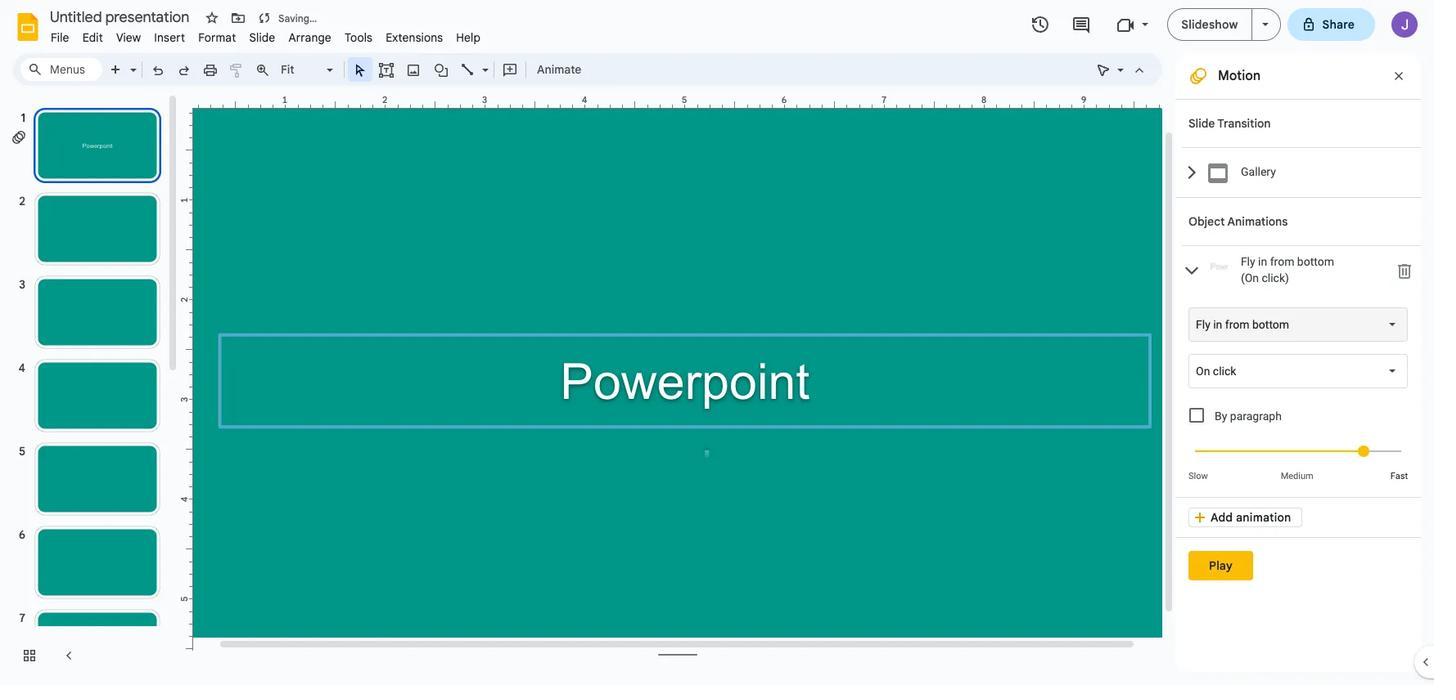 Task type: locate. For each thing, give the bounding box(es) containing it.
fly in from bottom list box
[[1188, 308, 1408, 342]]

fly for fly in from bottom (on click)
[[1241, 256, 1255, 269]]

on
[[1196, 365, 1210, 378]]

1 vertical spatial in
[[1213, 318, 1222, 331]]

slider inside object animations tab list
[[1188, 432, 1408, 470]]

share button
[[1287, 8, 1375, 41]]

in inside option
[[1213, 318, 1222, 331]]

in
[[1258, 256, 1267, 269], [1213, 318, 1222, 331]]

1 horizontal spatial slide
[[1188, 116, 1215, 131]]

bottom
[[1297, 256, 1334, 269], [1252, 318, 1289, 331]]

fly up (on
[[1241, 256, 1255, 269]]

edit menu item
[[76, 28, 110, 47]]

arrange menu item
[[282, 28, 338, 47]]

Zoom text field
[[278, 58, 324, 81]]

slide
[[249, 30, 275, 45], [1188, 116, 1215, 131]]

tools menu item
[[338, 28, 379, 47]]

bottom down click)
[[1252, 318, 1289, 331]]

0 vertical spatial in
[[1258, 256, 1267, 269]]

navigation
[[0, 92, 180, 686]]

Rename text field
[[44, 7, 199, 26]]

tab panel containing fly in from bottom
[[1180, 295, 1421, 498]]

slow
[[1188, 471, 1208, 482]]

fly for fly in from bottom
[[1196, 318, 1210, 331]]

Zoom field
[[276, 58, 340, 82]]

insert
[[154, 30, 185, 45]]

from up click)
[[1270, 256, 1294, 269]]

0 horizontal spatial in
[[1213, 318, 1222, 331]]

in up click)
[[1258, 256, 1267, 269]]

fast
[[1391, 471, 1408, 482]]

from inside option
[[1225, 318, 1249, 331]]

in up 'on click' option
[[1213, 318, 1222, 331]]

medium
[[1281, 471, 1313, 482]]

slider
[[1188, 432, 1408, 470]]

slide for slide transition
[[1188, 116, 1215, 131]]

main toolbar
[[101, 57, 590, 82]]

0 vertical spatial slide
[[249, 30, 275, 45]]

fly inside option
[[1196, 318, 1210, 331]]

slide inside menu item
[[249, 30, 275, 45]]

1 vertical spatial bottom
[[1252, 318, 1289, 331]]

0 horizontal spatial bottom
[[1252, 318, 1289, 331]]

transition
[[1217, 116, 1271, 131]]

1 vertical spatial slide
[[1188, 116, 1215, 131]]

0 horizontal spatial slide
[[249, 30, 275, 45]]

bottom up fly in from bottom list box at the top right of the page
[[1297, 256, 1334, 269]]

animate button
[[530, 57, 589, 82]]

from inside fly in from bottom (on click)
[[1270, 256, 1294, 269]]

slide inside motion section
[[1188, 116, 1215, 131]]

bottom inside fly in from bottom (on click)
[[1297, 256, 1334, 269]]

0 vertical spatial bottom
[[1297, 256, 1334, 269]]

0 horizontal spatial from
[[1225, 318, 1249, 331]]

bottom inside option
[[1252, 318, 1289, 331]]

tab containing fly in from bottom
[[1182, 246, 1421, 295]]

help menu item
[[450, 28, 487, 47]]

click
[[1213, 365, 1236, 378]]

menu bar inside menu bar banner
[[44, 21, 487, 48]]

fast button
[[1391, 471, 1408, 482]]

0 vertical spatial from
[[1270, 256, 1294, 269]]

slide left transition in the top of the page
[[1188, 116, 1215, 131]]

from for fly in from bottom (on click)
[[1270, 256, 1294, 269]]

tab panel
[[1180, 295, 1421, 498]]

fly up on
[[1196, 318, 1210, 331]]

1 vertical spatial fly
[[1196, 318, 1210, 331]]

from
[[1270, 256, 1294, 269], [1225, 318, 1249, 331]]

tab
[[1182, 246, 1421, 295]]

slide down saving… button
[[249, 30, 275, 45]]

fly inside fly in from bottom (on click)
[[1241, 256, 1255, 269]]

navigation inside motion application
[[0, 92, 180, 686]]

presentation options image
[[1262, 23, 1268, 26]]

0 horizontal spatial fly
[[1196, 318, 1210, 331]]

menu bar containing file
[[44, 21, 487, 48]]

0 vertical spatial fly
[[1241, 256, 1255, 269]]

format
[[198, 30, 236, 45]]

file menu item
[[44, 28, 76, 47]]

slide transition
[[1188, 116, 1271, 131]]

1 horizontal spatial in
[[1258, 256, 1267, 269]]

add animation
[[1211, 511, 1291, 525]]

help
[[456, 30, 481, 45]]

menu bar
[[44, 21, 487, 48]]

format menu item
[[192, 28, 243, 47]]

gallery
[[1241, 166, 1276, 179]]

fly
[[1241, 256, 1255, 269], [1196, 318, 1210, 331]]

1 vertical spatial from
[[1225, 318, 1249, 331]]

slide for slide
[[249, 30, 275, 45]]

1 horizontal spatial bottom
[[1297, 256, 1334, 269]]

in for fly in from bottom (on click)
[[1258, 256, 1267, 269]]

add animation button
[[1188, 508, 1302, 528]]

in inside fly in from bottom (on click)
[[1258, 256, 1267, 269]]

from down (on
[[1225, 318, 1249, 331]]

1 horizontal spatial fly
[[1241, 256, 1255, 269]]

1 horizontal spatial from
[[1270, 256, 1294, 269]]



Task type: vqa. For each thing, say whether or not it's contained in the screenshot.
live pointer settings IMAGE
no



Task type: describe. For each thing, give the bounding box(es) containing it.
arrange
[[288, 30, 331, 45]]

Star checkbox
[[201, 7, 223, 29]]

fly in from bottom option
[[1196, 317, 1289, 333]]

by
[[1215, 410, 1227, 423]]

menu bar banner
[[0, 0, 1434, 686]]

object animations
[[1188, 214, 1288, 229]]

saving… button
[[253, 7, 321, 29]]

fly in from bottom
[[1196, 318, 1289, 331]]

share
[[1322, 17, 1355, 32]]

file
[[51, 30, 69, 45]]

bottom for fly in from bottom
[[1252, 318, 1289, 331]]

by paragraph
[[1215, 410, 1282, 423]]

animations
[[1227, 214, 1288, 229]]

mode and view toolbar
[[1090, 53, 1152, 86]]

play button
[[1188, 552, 1253, 581]]

(on
[[1241, 272, 1259, 285]]

animation
[[1236, 511, 1291, 525]]

object
[[1188, 214, 1225, 229]]

duration element
[[1188, 432, 1408, 482]]

fly in from bottom (on click)
[[1241, 256, 1334, 285]]

saving…
[[278, 12, 317, 24]]

play
[[1209, 559, 1233, 574]]

on click option
[[1196, 363, 1236, 380]]

paragraph
[[1230, 410, 1282, 423]]

extensions menu item
[[379, 28, 450, 47]]

medium button
[[1261, 471, 1333, 482]]

object animations tab list
[[1175, 197, 1421, 498]]

new slide with layout image
[[126, 59, 137, 65]]

insert image image
[[404, 58, 423, 81]]

motion
[[1218, 68, 1261, 84]]

edit
[[82, 30, 103, 45]]

shape image
[[432, 58, 451, 81]]

slideshow
[[1181, 17, 1238, 32]]

Menus field
[[20, 58, 102, 81]]

extensions
[[386, 30, 443, 45]]

slideshow button
[[1167, 8, 1252, 41]]

motion section
[[1175, 53, 1421, 673]]

motion application
[[0, 0, 1434, 686]]

tab panel inside object animations tab list
[[1180, 295, 1421, 498]]

tools
[[345, 30, 373, 45]]

insert menu item
[[148, 28, 192, 47]]

view menu item
[[110, 28, 148, 47]]

from for fly in from bottom
[[1225, 318, 1249, 331]]

select line image
[[478, 59, 489, 65]]

gallery tab
[[1182, 147, 1421, 197]]

click)
[[1262, 272, 1289, 285]]

slide menu item
[[243, 28, 282, 47]]

tab inside object animations tab list
[[1182, 246, 1421, 295]]

in for fly in from bottom
[[1213, 318, 1222, 331]]

bottom for fly in from bottom (on click)
[[1297, 256, 1334, 269]]

By paragraph checkbox
[[1189, 408, 1204, 423]]

view
[[116, 30, 141, 45]]

animate
[[537, 62, 581, 77]]

add
[[1211, 511, 1233, 525]]

on click
[[1196, 365, 1236, 378]]

slow button
[[1188, 471, 1208, 482]]



